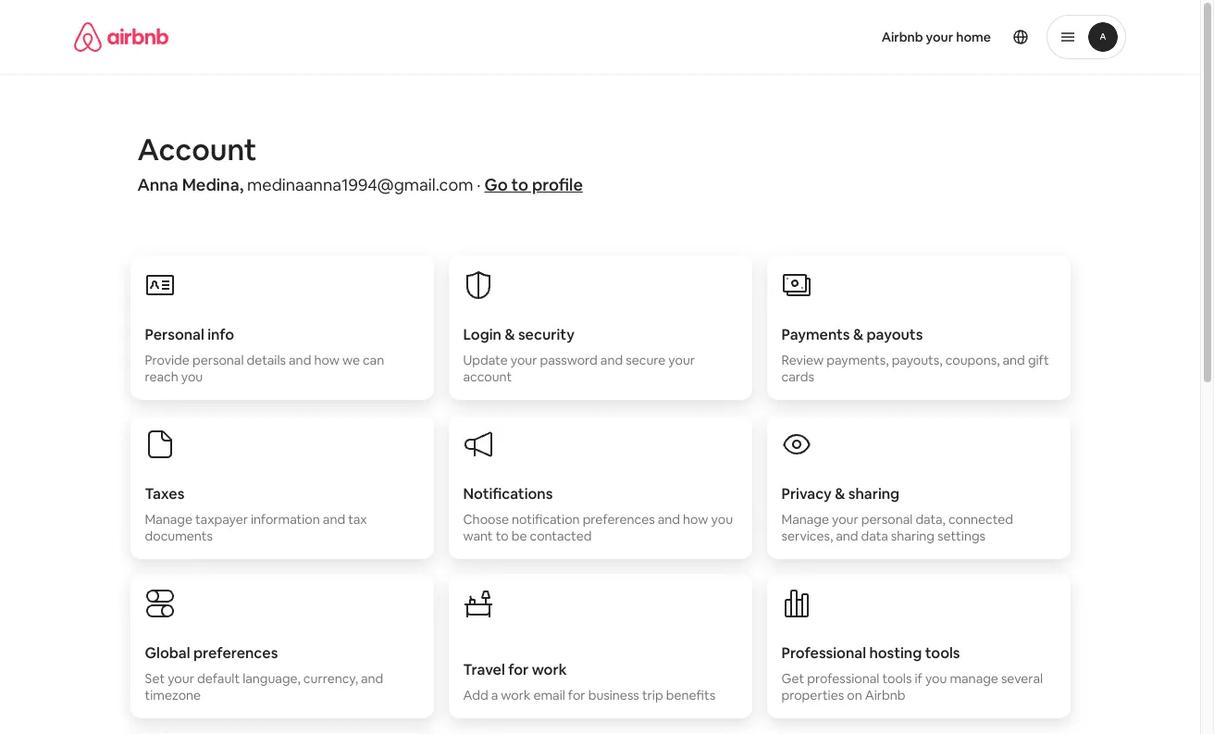 Task type: vqa. For each thing, say whether or not it's contained in the screenshot.
the Earnings
no



Task type: locate. For each thing, give the bounding box(es) containing it.
you left services,
[[712, 511, 733, 528]]

default
[[197, 670, 240, 687]]

settings
[[938, 528, 986, 544]]

trip
[[642, 687, 664, 704]]

privacy
[[782, 484, 832, 504]]

cards
[[782, 369, 815, 385]]

manage inside privacy & sharing manage your personal data, connected services, and data sharing settings
[[782, 511, 830, 528]]

to
[[512, 174, 529, 195], [496, 528, 509, 544]]

airbnb your home link
[[871, 18, 1003, 56]]

you right reach at the bottom left of page
[[181, 369, 203, 385]]

sharing up data
[[849, 484, 900, 504]]

to right go
[[512, 174, 529, 195]]

1 horizontal spatial to
[[512, 174, 529, 195]]

tools up manage
[[926, 644, 961, 663]]

on
[[847, 687, 863, 704]]

your left data
[[832, 511, 859, 528]]

0 vertical spatial tools
[[926, 644, 961, 663]]

0 horizontal spatial for
[[508, 660, 529, 680]]

0 horizontal spatial manage
[[145, 511, 193, 528]]

1 vertical spatial work
[[501, 687, 531, 704]]

0 horizontal spatial work
[[501, 687, 531, 704]]

work right a
[[501, 687, 531, 704]]

profile
[[532, 174, 583, 195]]

and
[[289, 352, 311, 369], [601, 352, 623, 369], [1003, 352, 1026, 369], [323, 511, 345, 528], [658, 511, 681, 528], [836, 528, 859, 544], [361, 670, 384, 687]]

want
[[463, 528, 493, 544]]

1 manage from the left
[[145, 511, 193, 528]]

sharing right data
[[892, 528, 935, 544]]

home
[[957, 29, 992, 45]]

airbnb
[[882, 29, 924, 45], [866, 687, 906, 704]]

you inside notifications choose notification preferences and how you want to be contacted
[[712, 511, 733, 528]]

choose
[[463, 511, 509, 528]]

your right secure
[[669, 352, 695, 369]]

for
[[508, 660, 529, 680], [568, 687, 586, 704]]

email
[[534, 687, 566, 704]]

& right privacy
[[835, 484, 846, 504]]

0 vertical spatial airbnb
[[882, 29, 924, 45]]

personal
[[192, 352, 244, 369], [862, 511, 913, 528]]

0 horizontal spatial preferences
[[193, 644, 278, 663]]

work up the email
[[532, 660, 567, 680]]

preferences right 'notification'
[[583, 511, 655, 528]]

tools
[[926, 644, 961, 663], [883, 670, 912, 687]]

0 vertical spatial you
[[181, 369, 203, 385]]

info
[[208, 325, 234, 344]]

notifications
[[463, 484, 553, 504]]

travel
[[463, 660, 505, 680]]

1 vertical spatial tools
[[883, 670, 912, 687]]

payouts
[[867, 325, 923, 344]]

0 vertical spatial personal
[[192, 352, 244, 369]]

and inside notifications choose notification preferences and how you want to be contacted
[[658, 511, 681, 528]]

profile element
[[623, 0, 1127, 74]]

2 horizontal spatial you
[[926, 670, 948, 687]]

1 vertical spatial personal
[[862, 511, 913, 528]]

notification
[[512, 511, 580, 528]]

manage
[[145, 511, 193, 528], [782, 511, 830, 528]]

taxpayer
[[195, 511, 248, 528]]

& inside login & security update your password and secure your account
[[505, 325, 515, 344]]

1 vertical spatial preferences
[[193, 644, 278, 663]]

payouts,
[[892, 352, 943, 369]]

manage down taxes at the bottom left of page
[[145, 511, 193, 528]]

you inside personal info provide personal details and how we can reach you
[[181, 369, 203, 385]]

personal inside privacy & sharing manage your personal data, connected services, and data sharing settings
[[862, 511, 913, 528]]

personal down info
[[192, 352, 244, 369]]

0 vertical spatial to
[[512, 174, 529, 195]]

0 horizontal spatial how
[[314, 352, 340, 369]]

& for privacy
[[835, 484, 846, 504]]

1 horizontal spatial you
[[712, 511, 733, 528]]

contacted
[[530, 528, 592, 544]]

taxes
[[145, 484, 185, 504]]

&
[[505, 325, 515, 344], [854, 325, 864, 344], [835, 484, 846, 504]]

1 vertical spatial you
[[712, 511, 733, 528]]

& inside privacy & sharing manage your personal data, connected services, and data sharing settings
[[835, 484, 846, 504]]

1 horizontal spatial manage
[[782, 511, 830, 528]]

professional
[[808, 670, 880, 687]]

& inside payments & payouts review payments, payouts, coupons, and gift cards
[[854, 325, 864, 344]]

0 vertical spatial for
[[508, 660, 529, 680]]

manage inside taxes manage taxpayer information and tax documents
[[145, 511, 193, 528]]

2 manage from the left
[[782, 511, 830, 528]]

to inside notifications choose notification preferences and how you want to be contacted
[[496, 528, 509, 544]]

manage down privacy
[[782, 511, 830, 528]]

privacy & sharing manage your personal data, connected services, and data sharing settings
[[782, 484, 1014, 544]]

personal left data,
[[862, 511, 913, 528]]

0 horizontal spatial personal
[[192, 352, 244, 369]]

0 horizontal spatial to
[[496, 528, 509, 544]]

you
[[181, 369, 203, 385], [712, 511, 733, 528], [926, 670, 948, 687]]

2 horizontal spatial &
[[854, 325, 864, 344]]

professional hosting tools get professional tools if you manage several properties on airbnb
[[782, 644, 1044, 704]]

benefits
[[666, 687, 716, 704]]

2 vertical spatial you
[[926, 670, 948, 687]]

global preferences set your default language, currency, and timezone
[[145, 644, 384, 704]]

airbnb right on
[[866, 687, 906, 704]]

your left the home on the right of page
[[926, 29, 954, 45]]

tools left if
[[883, 670, 912, 687]]

preferences inside global preferences set your default language, currency, and timezone
[[193, 644, 278, 663]]

global
[[145, 644, 190, 663]]

how inside notifications choose notification preferences and how you want to be contacted
[[683, 511, 709, 528]]

0 vertical spatial work
[[532, 660, 567, 680]]

provide
[[145, 352, 190, 369]]

1 vertical spatial for
[[568, 687, 586, 704]]

and inside personal info provide personal details and how we can reach you
[[289, 352, 311, 369]]

preferences up default
[[193, 644, 278, 663]]

be
[[512, 528, 527, 544]]

1 horizontal spatial how
[[683, 511, 709, 528]]

1 horizontal spatial preferences
[[583, 511, 655, 528]]

for right the email
[[568, 687, 586, 704]]

manage
[[950, 670, 999, 687]]

1 horizontal spatial for
[[568, 687, 586, 704]]

0 horizontal spatial &
[[505, 325, 515, 344]]

sharing
[[849, 484, 900, 504], [892, 528, 935, 544]]

to left be
[[496, 528, 509, 544]]

1 vertical spatial to
[[496, 528, 509, 544]]

go to profile link
[[485, 174, 583, 195]]

your down security
[[511, 352, 537, 369]]

1 vertical spatial airbnb
[[866, 687, 906, 704]]

professional
[[782, 644, 867, 663]]

,
[[239, 174, 244, 195]]

& for login
[[505, 325, 515, 344]]

0 vertical spatial preferences
[[583, 511, 655, 528]]

airbnb left the home on the right of page
[[882, 29, 924, 45]]

& right login
[[505, 325, 515, 344]]

language,
[[243, 670, 301, 687]]

your inside airbnb your home link
[[926, 29, 954, 45]]

& up payments,
[[854, 325, 864, 344]]

how inside personal info provide personal details and how we can reach you
[[314, 352, 340, 369]]

medinaanna1994@gmail.com
[[247, 174, 474, 195]]

tax
[[348, 511, 367, 528]]

update
[[463, 352, 508, 369]]

hosting
[[870, 644, 922, 663]]

·
[[477, 174, 481, 195]]

several
[[1002, 670, 1044, 687]]

payments
[[782, 325, 851, 344]]

preferences inside notifications choose notification preferences and how you want to be contacted
[[583, 511, 655, 528]]

1 horizontal spatial &
[[835, 484, 846, 504]]

how
[[314, 352, 340, 369], [683, 511, 709, 528]]

account
[[138, 131, 257, 169]]

documents
[[145, 528, 213, 544]]

0 horizontal spatial you
[[181, 369, 203, 385]]

work
[[532, 660, 567, 680], [501, 687, 531, 704]]

preferences
[[583, 511, 655, 528], [193, 644, 278, 663]]

personal info provide personal details and how we can reach you
[[145, 325, 384, 385]]

add
[[463, 687, 489, 704]]

1 vertical spatial how
[[683, 511, 709, 528]]

medina
[[182, 174, 239, 195]]

your right the set
[[168, 670, 194, 687]]

you right if
[[926, 670, 948, 687]]

gift
[[1029, 352, 1050, 369]]

for right travel
[[508, 660, 529, 680]]

coupons,
[[946, 352, 1000, 369]]

0 vertical spatial how
[[314, 352, 340, 369]]

a
[[491, 687, 498, 704]]

your
[[926, 29, 954, 45], [511, 352, 537, 369], [669, 352, 695, 369], [832, 511, 859, 528], [168, 670, 194, 687]]

travel for work add a work email for business trip benefits
[[463, 660, 716, 704]]

reach
[[145, 369, 178, 385]]

1 horizontal spatial personal
[[862, 511, 913, 528]]



Task type: describe. For each thing, give the bounding box(es) containing it.
currency,
[[304, 670, 358, 687]]

if
[[915, 670, 923, 687]]

anna
[[138, 174, 179, 195]]

account
[[463, 369, 512, 385]]

payments & payouts review payments, payouts, coupons, and gift cards
[[782, 325, 1050, 385]]

and inside payments & payouts review payments, payouts, coupons, and gift cards
[[1003, 352, 1026, 369]]

and inside global preferences set your default language, currency, and timezone
[[361, 670, 384, 687]]

1 horizontal spatial work
[[532, 660, 567, 680]]

and inside privacy & sharing manage your personal data, connected services, and data sharing settings
[[836, 528, 859, 544]]

we
[[342, 352, 360, 369]]

login
[[463, 325, 502, 344]]

personal inside personal info provide personal details and how we can reach you
[[192, 352, 244, 369]]

review
[[782, 352, 824, 369]]

& for payments
[[854, 325, 864, 344]]

login & security update your password and secure your account
[[463, 325, 695, 385]]

1 vertical spatial sharing
[[892, 528, 935, 544]]

personal
[[145, 325, 204, 344]]

and inside login & security update your password and secure your account
[[601, 352, 623, 369]]

account anna medina , medinaanna1994@gmail.com · go to profile
[[138, 131, 583, 195]]

data
[[862, 528, 889, 544]]

information
[[251, 511, 320, 528]]

go
[[485, 174, 508, 195]]

get
[[782, 670, 805, 687]]

set
[[145, 670, 165, 687]]

airbnb inside professional hosting tools get professional tools if you manage several properties on airbnb
[[866, 687, 906, 704]]

1 horizontal spatial tools
[[926, 644, 961, 663]]

taxes manage taxpayer information and tax documents
[[145, 484, 367, 544]]

details
[[247, 352, 286, 369]]

can
[[363, 352, 384, 369]]

0 horizontal spatial tools
[[883, 670, 912, 687]]

airbnb your home
[[882, 29, 992, 45]]

services,
[[782, 528, 834, 544]]

connected
[[949, 511, 1014, 528]]

timezone
[[145, 687, 201, 704]]

business
[[589, 687, 640, 704]]

your inside global preferences set your default language, currency, and timezone
[[168, 670, 194, 687]]

you inside professional hosting tools get professional tools if you manage several properties on airbnb
[[926, 670, 948, 687]]

payments,
[[827, 352, 889, 369]]

your inside privacy & sharing manage your personal data, connected services, and data sharing settings
[[832, 511, 859, 528]]

notifications choose notification preferences and how you want to be contacted
[[463, 484, 733, 544]]

airbnb inside profile element
[[882, 29, 924, 45]]

password
[[540, 352, 598, 369]]

to inside account anna medina , medinaanna1994@gmail.com · go to profile
[[512, 174, 529, 195]]

0 vertical spatial sharing
[[849, 484, 900, 504]]

and inside taxes manage taxpayer information and tax documents
[[323, 511, 345, 528]]

security
[[518, 325, 575, 344]]

secure
[[626, 352, 666, 369]]

properties
[[782, 687, 845, 704]]

data,
[[916, 511, 946, 528]]



